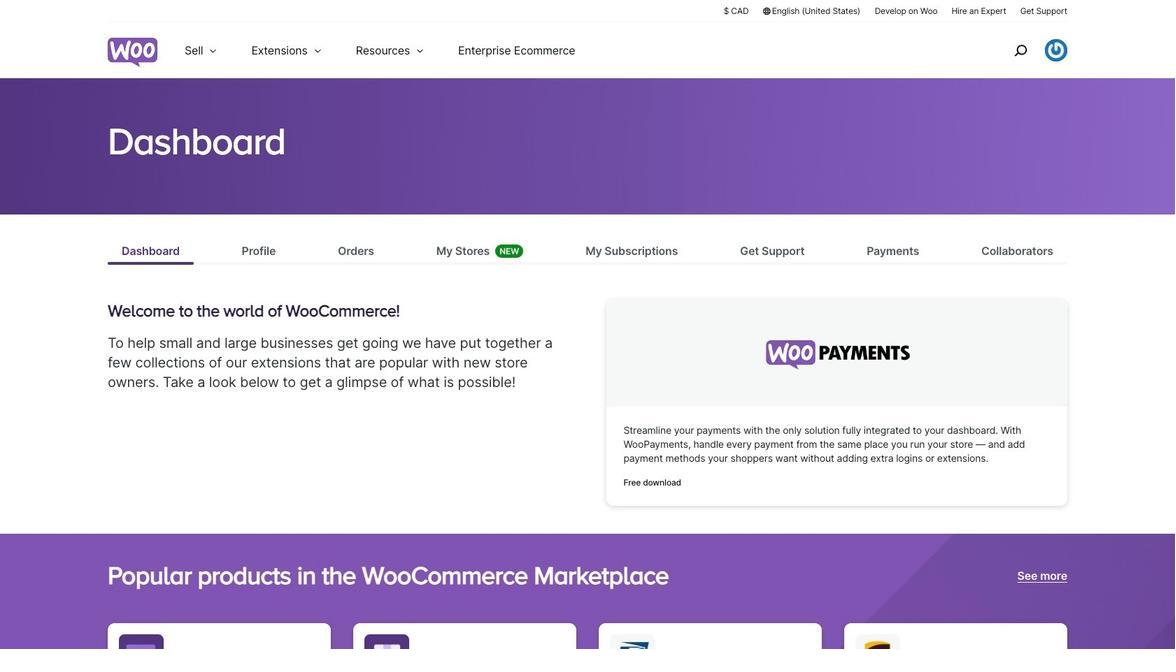Task type: locate. For each thing, give the bounding box(es) containing it.
open account menu image
[[1045, 39, 1067, 62]]

service navigation menu element
[[984, 28, 1067, 73]]



Task type: describe. For each thing, give the bounding box(es) containing it.
search image
[[1009, 39, 1032, 62]]



Task type: vqa. For each thing, say whether or not it's contained in the screenshot.
bottommost without
no



